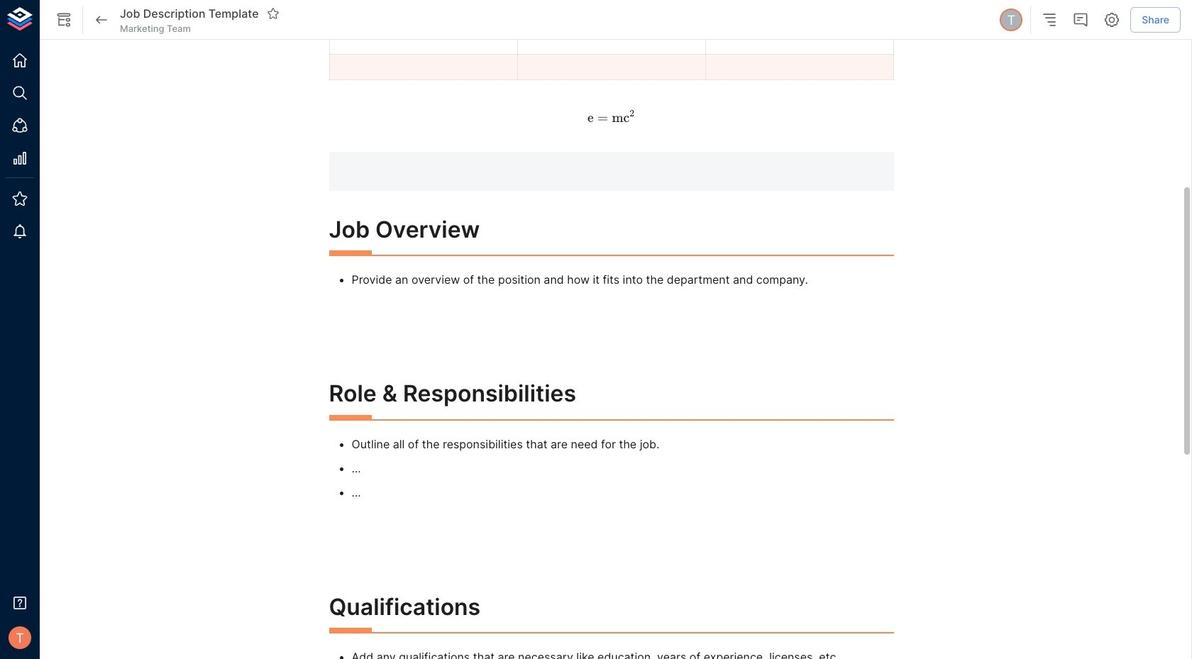 Task type: describe. For each thing, give the bounding box(es) containing it.
show wiki image
[[55, 11, 72, 28]]

settings image
[[1104, 11, 1121, 28]]

favorite image
[[267, 7, 279, 20]]

comments image
[[1073, 11, 1090, 28]]



Task type: locate. For each thing, give the bounding box(es) containing it.
table of contents image
[[1042, 11, 1059, 28]]

go back image
[[93, 11, 110, 28]]



Task type: vqa. For each thing, say whether or not it's contained in the screenshot.
Favorite "icon"
yes



